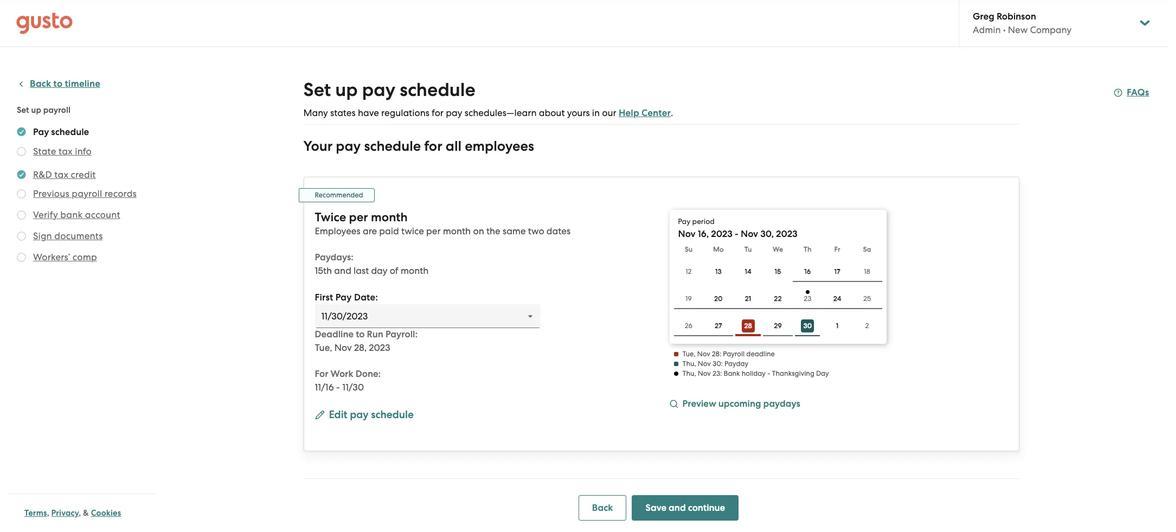 Task type: describe. For each thing, give the bounding box(es) containing it.
workers'
[[33, 252, 70, 263]]

back for back to timeline
[[30, 78, 51, 90]]

schedule down regulations
[[364, 138, 421, 155]]

pay period nov 16, 2023 - nov 30, 2023
[[678, 217, 798, 240]]

back for back
[[592, 502, 613, 514]]

pay schedule
[[33, 126, 89, 138]]

2 horizontal spatial 2023
[[776, 228, 798, 240]]

•
[[1004, 24, 1006, 35]]

in
[[592, 107, 600, 118]]

0 vertical spatial payroll
[[43, 105, 71, 115]]

to for run
[[356, 329, 365, 340]]

bank
[[60, 209, 83, 220]]

11/16
[[315, 382, 334, 393]]

1 horizontal spatial pay
[[336, 292, 352, 303]]

preview upcoming paydays
[[683, 398, 801, 410]]

save and continue
[[646, 502, 726, 514]]

records
[[105, 188, 137, 199]]

back to timeline button
[[17, 78, 100, 91]]

day
[[371, 265, 388, 276]]

0 vertical spatial 28
[[745, 322, 752, 330]]

&
[[83, 508, 89, 518]]

and inside paydays: 15th and last day of month
[[334, 265, 352, 276]]

run
[[367, 329, 384, 340]]

18
[[864, 267, 871, 276]]

1 vertical spatial 28
[[712, 350, 720, 358]]

our
[[602, 107, 617, 118]]

thu, for thu, nov 23 : bank holiday - thanksgiving day
[[683, 369, 697, 378]]

2 vertical spatial :
[[721, 369, 722, 378]]

set up pay schedule
[[304, 79, 476, 101]]

comp
[[73, 252, 97, 263]]

pay for pay schedule
[[33, 126, 49, 138]]

deadline
[[747, 350, 775, 358]]

account
[[85, 209, 120, 220]]

the
[[487, 226, 501, 237]]

your pay schedule for all employees
[[304, 138, 534, 155]]

tue, inside deadline to run payroll: tue, nov 28, 2023
[[315, 342, 332, 353]]

employees
[[315, 226, 361, 237]]

all
[[446, 138, 462, 155]]

nov down thu, nov 30 : payday
[[698, 369, 711, 378]]

payroll
[[723, 350, 745, 358]]

workers' comp button
[[33, 251, 97, 264]]

thu, for thu, nov 30 : payday
[[683, 360, 697, 368]]

sign documents
[[33, 231, 103, 241]]

help center link
[[619, 107, 671, 119]]

module__icon___go7vc image for preview upcoming paydays
[[670, 400, 678, 409]]

mo
[[713, 245, 724, 253]]

2 circle check image from the top
[[17, 168, 26, 181]]

module__icon___go7vc image for edit pay schedule
[[315, 410, 325, 420]]

robinson
[[997, 11, 1037, 22]]

workers' comp
[[33, 252, 97, 263]]

payday
[[725, 360, 749, 368]]

thu, nov 23 : bank holiday - thanksgiving day
[[683, 369, 829, 378]]

1 vertical spatial 23
[[713, 369, 721, 378]]

set for set up payroll
[[17, 105, 29, 115]]

tue, nov 28 : payroll deadline
[[683, 350, 775, 358]]

info
[[75, 146, 92, 157]]

schedule inside pay schedule list
[[51, 126, 89, 138]]

26
[[685, 322, 693, 330]]

edit pay schedule
[[329, 409, 414, 421]]

state tax info
[[33, 146, 92, 157]]

edit pay schedule button
[[315, 407, 414, 423]]

2 horizontal spatial -
[[768, 369, 771, 378]]

r&d
[[33, 169, 52, 180]]

timeline
[[65, 78, 100, 90]]

regulations
[[381, 107, 430, 118]]

terms
[[24, 508, 47, 518]]

two
[[528, 226, 545, 237]]

credit
[[71, 169, 96, 180]]

are
[[363, 226, 377, 237]]

su
[[685, 245, 693, 253]]

16,
[[698, 228, 709, 240]]

- inside pay period nov 16, 2023 - nov 30, 2023
[[735, 228, 739, 240]]

2023 inside deadline to run payroll: tue, nov 28, 2023
[[369, 342, 390, 353]]

schedules—learn
[[465, 107, 537, 118]]

back to timeline
[[30, 78, 100, 90]]

work
[[331, 368, 354, 380]]

documents
[[54, 231, 103, 241]]

terms , privacy , & cookies
[[24, 508, 121, 518]]

have
[[358, 107, 379, 118]]

payroll inside button
[[72, 188, 102, 199]]

period
[[693, 217, 715, 226]]

: for thu, nov 30
[[721, 360, 723, 368]]

cookies button
[[91, 507, 121, 520]]

13
[[716, 267, 722, 276]]

same
[[503, 226, 526, 237]]

thanksgiving
[[772, 369, 815, 378]]

month inside paydays: 15th and last day of month
[[401, 265, 429, 276]]

: for tue, nov 28
[[720, 350, 722, 358]]

17
[[835, 267, 841, 276]]

first
[[315, 292, 333, 303]]

- inside for work done: 11/16 - 11/30
[[336, 382, 340, 393]]

yours
[[567, 107, 590, 118]]

up for pay
[[335, 79, 358, 101]]

many
[[304, 107, 328, 118]]

many states have regulations for pay schedules—learn about yours in our help center .
[[304, 107, 674, 119]]

sa
[[863, 245, 872, 253]]

1 circle check image from the top
[[17, 125, 26, 138]]

previous payroll records button
[[33, 187, 137, 200]]

15th
[[315, 265, 332, 276]]

tax for info
[[59, 146, 73, 157]]

sign documents button
[[33, 230, 103, 243]]

preview upcoming paydays button
[[670, 398, 801, 412]]

check image for workers'
[[17, 253, 26, 262]]

home image
[[16, 12, 73, 34]]

last
[[354, 265, 369, 276]]

paydays:
[[315, 252, 354, 263]]

deadline to run payroll: tue, nov 28, 2023
[[315, 329, 418, 353]]

about
[[539, 107, 565, 118]]

twice
[[401, 226, 424, 237]]

preview
[[683, 398, 717, 410]]



Task type: vqa. For each thing, say whether or not it's contained in the screenshot.


Task type: locate. For each thing, give the bounding box(es) containing it.
3 check image from the top
[[17, 232, 26, 241]]

sign
[[33, 231, 52, 241]]

schedule up regulations
[[400, 79, 476, 101]]

0 vertical spatial pay
[[33, 126, 49, 138]]

privacy
[[51, 508, 79, 518]]

to inside button
[[53, 78, 63, 90]]

center
[[642, 107, 671, 119]]

0 horizontal spatial module__icon___go7vc image
[[315, 410, 325, 420]]

: down "tue, nov 28 : payroll deadline"
[[721, 360, 723, 368]]

thu, down thu, nov 30 : payday
[[683, 369, 697, 378]]

:
[[720, 350, 722, 358], [721, 360, 723, 368], [721, 369, 722, 378]]

schedule down done:
[[371, 409, 414, 421]]

your
[[304, 138, 333, 155]]

check image for state
[[17, 147, 26, 156]]

back button
[[579, 495, 627, 521]]

2
[[866, 322, 869, 330]]

23 down the 16
[[804, 295, 812, 303]]

1 check image from the top
[[17, 189, 26, 199]]

19
[[686, 295, 692, 303]]

check image left previous
[[17, 189, 26, 199]]

1 vertical spatial -
[[768, 369, 771, 378]]

1 vertical spatial month
[[443, 226, 471, 237]]

nov down deadline
[[335, 342, 352, 353]]

2023 up mo at top
[[711, 228, 733, 240]]

2 check image from the top
[[17, 253, 26, 262]]

and
[[334, 265, 352, 276], [669, 502, 686, 514]]

for work done: 11/16 - 11/30
[[315, 368, 381, 393]]

tax left info
[[59, 146, 73, 157]]

30 down "tue, nov 28 : payroll deadline"
[[713, 360, 721, 368]]

pay schedule list
[[17, 125, 150, 266]]

15
[[775, 267, 782, 276]]

pay
[[33, 126, 49, 138], [678, 217, 691, 226], [336, 292, 352, 303]]

: up thu, nov 30 : payday
[[720, 350, 722, 358]]

tax inside r&d tax credit button
[[54, 169, 68, 180]]

tue, down deadline
[[315, 342, 332, 353]]

and inside button
[[669, 502, 686, 514]]

11/30
[[343, 382, 364, 393]]

2 check image from the top
[[17, 211, 26, 220]]

1 vertical spatial check image
[[17, 211, 26, 220]]

check image left workers'
[[17, 253, 26, 262]]

paydays
[[764, 398, 801, 410]]

to inside deadline to run payroll: tue, nov 28, 2023
[[356, 329, 365, 340]]

state tax info button
[[33, 145, 92, 158]]

0 vertical spatial circle check image
[[17, 125, 26, 138]]

verify
[[33, 209, 58, 220]]

check image for previous
[[17, 189, 26, 199]]

upcoming
[[719, 398, 762, 410]]

for right regulations
[[432, 107, 444, 118]]

1
[[837, 322, 839, 330]]

greg
[[973, 11, 995, 22]]

to left timeline
[[53, 78, 63, 90]]

1 horizontal spatial up
[[335, 79, 358, 101]]

1 vertical spatial circle check image
[[17, 168, 26, 181]]

r&d tax credit
[[33, 169, 96, 180]]

0 horizontal spatial 2023
[[369, 342, 390, 353]]

2 vertical spatial month
[[401, 265, 429, 276]]

r&d tax credit button
[[33, 168, 96, 181]]

2 thu, from the top
[[683, 369, 697, 378]]

23 down thu, nov 30 : payday
[[713, 369, 721, 378]]

1 vertical spatial :
[[721, 360, 723, 368]]

1 vertical spatial check image
[[17, 253, 26, 262]]

pay up all
[[446, 107, 463, 118]]

,
[[47, 508, 49, 518], [79, 508, 81, 518]]

schedule up state tax info 'button'
[[51, 126, 89, 138]]

2 horizontal spatial pay
[[678, 217, 691, 226]]

back up the set up payroll
[[30, 78, 51, 90]]

0 horizontal spatial pay
[[33, 126, 49, 138]]

check image
[[17, 189, 26, 199], [17, 253, 26, 262]]

0 vertical spatial month
[[371, 210, 408, 225]]

set up payroll
[[17, 105, 71, 115]]

1 vertical spatial thu,
[[683, 369, 697, 378]]

month left on
[[443, 226, 471, 237]]

of
[[390, 265, 399, 276]]

1 vertical spatial per
[[426, 226, 441, 237]]

payroll:
[[386, 329, 418, 340]]

circle check image
[[17, 125, 26, 138], [17, 168, 26, 181]]

0 horizontal spatial 30
[[713, 360, 721, 368]]

12
[[686, 267, 692, 276]]

month
[[371, 210, 408, 225], [443, 226, 471, 237], [401, 265, 429, 276]]

up up pay schedule
[[31, 105, 41, 115]]

up for payroll
[[31, 105, 41, 115]]

1 horizontal spatial tue,
[[683, 350, 696, 358]]

pay
[[362, 79, 396, 101], [446, 107, 463, 118], [336, 138, 361, 155], [350, 409, 369, 421]]

pay up state
[[33, 126, 49, 138]]

- right the holiday
[[768, 369, 771, 378]]

30 left 1 on the right bottom
[[804, 322, 812, 330]]

pay up have
[[362, 79, 396, 101]]

company
[[1031, 24, 1072, 35]]

faqs button
[[1114, 86, 1150, 99]]

payroll down credit
[[72, 188, 102, 199]]

1 vertical spatial 30
[[713, 360, 721, 368]]

1 vertical spatial for
[[424, 138, 443, 155]]

tax right r&d on the top left of page
[[54, 169, 68, 180]]

schedule
[[400, 79, 476, 101], [51, 126, 89, 138], [364, 138, 421, 155], [371, 409, 414, 421]]

check image left "sign"
[[17, 232, 26, 241]]

0 horizontal spatial -
[[336, 382, 340, 393]]

module__icon___go7vc image inside preview upcoming paydays button
[[670, 400, 678, 409]]

state
[[33, 146, 56, 157]]

0 vertical spatial set
[[304, 79, 331, 101]]

24
[[834, 295, 842, 303]]

check image for sign
[[17, 232, 26, 241]]

, left "&"
[[79, 508, 81, 518]]

back left save
[[592, 502, 613, 514]]

0 vertical spatial -
[[735, 228, 739, 240]]

0 horizontal spatial 28
[[712, 350, 720, 358]]

0 horizontal spatial set
[[17, 105, 29, 115]]

thu,
[[683, 360, 697, 368], [683, 369, 697, 378]]

bank
[[724, 369, 740, 378]]

0 vertical spatial 23
[[804, 295, 812, 303]]

1 , from the left
[[47, 508, 49, 518]]

check image left verify
[[17, 211, 26, 220]]

pay inside button
[[350, 409, 369, 421]]

2 vertical spatial -
[[336, 382, 340, 393]]

25
[[864, 295, 871, 303]]

nov inside deadline to run payroll: tue, nov 28, 2023
[[335, 342, 352, 353]]

1 horizontal spatial payroll
[[72, 188, 102, 199]]

per up 'are'
[[349, 210, 368, 225]]

month right of
[[401, 265, 429, 276]]

first pay date:
[[315, 292, 378, 303]]

pay inside list
[[33, 126, 49, 138]]

1 horizontal spatial 2023
[[711, 228, 733, 240]]

, left the privacy
[[47, 508, 49, 518]]

0 vertical spatial module__icon___go7vc image
[[670, 400, 678, 409]]

payroll up pay schedule
[[43, 105, 71, 115]]

states
[[330, 107, 356, 118]]

verify bank account
[[33, 209, 120, 220]]

0 vertical spatial up
[[335, 79, 358, 101]]

holiday
[[742, 369, 766, 378]]

2023 down run
[[369, 342, 390, 353]]

check image
[[17, 147, 26, 156], [17, 211, 26, 220], [17, 232, 26, 241]]

we
[[773, 245, 784, 253]]

0 horizontal spatial ,
[[47, 508, 49, 518]]

0 vertical spatial 30
[[804, 322, 812, 330]]

nov down "tue, nov 28 : payroll deadline"
[[698, 360, 711, 368]]

- right 11/16
[[336, 382, 340, 393]]

2 vertical spatial pay
[[336, 292, 352, 303]]

per
[[349, 210, 368, 225], [426, 226, 441, 237]]

1 horizontal spatial and
[[669, 502, 686, 514]]

paid
[[379, 226, 399, 237]]

2 vertical spatial check image
[[17, 232, 26, 241]]

0 vertical spatial and
[[334, 265, 352, 276]]

and down paydays:
[[334, 265, 352, 276]]

tax
[[59, 146, 73, 157], [54, 169, 68, 180]]

1 vertical spatial module__icon___go7vc image
[[315, 410, 325, 420]]

2023 up we
[[776, 228, 798, 240]]

th
[[804, 245, 812, 253]]

28 down 21
[[745, 322, 752, 330]]

edit
[[329, 409, 348, 421]]

for
[[432, 107, 444, 118], [424, 138, 443, 155]]

up
[[335, 79, 358, 101], [31, 105, 41, 115]]

1 horizontal spatial to
[[356, 329, 365, 340]]

to up 28,
[[356, 329, 365, 340]]

1 horizontal spatial per
[[426, 226, 441, 237]]

pay right your
[[336, 138, 361, 155]]

set up many
[[304, 79, 331, 101]]

0 horizontal spatial up
[[31, 105, 41, 115]]

employees
[[465, 138, 534, 155]]

1 horizontal spatial 30
[[804, 322, 812, 330]]

new
[[1009, 24, 1028, 35]]

tax for credit
[[54, 169, 68, 180]]

1 vertical spatial set
[[17, 105, 29, 115]]

1 horizontal spatial -
[[735, 228, 739, 240]]

0 vertical spatial :
[[720, 350, 722, 358]]

1 vertical spatial and
[[669, 502, 686, 514]]

0 vertical spatial for
[[432, 107, 444, 118]]

1 vertical spatial payroll
[[72, 188, 102, 199]]

set down the back to timeline button
[[17, 105, 29, 115]]

22
[[774, 295, 782, 303]]

privacy link
[[51, 508, 79, 518]]

fr
[[835, 245, 841, 253]]

pay for pay period nov 16, 2023 - nov 30, 2023
[[678, 217, 691, 226]]

30
[[804, 322, 812, 330], [713, 360, 721, 368]]

pay inside pay period nov 16, 2023 - nov 30, 2023
[[678, 217, 691, 226]]

date:
[[354, 292, 378, 303]]

schedule inside the edit pay schedule button
[[371, 409, 414, 421]]

1 vertical spatial back
[[592, 502, 613, 514]]

recommended
[[315, 191, 363, 199]]

admin
[[973, 24, 1001, 35]]

0 horizontal spatial 23
[[713, 369, 721, 378]]

1 vertical spatial tax
[[54, 169, 68, 180]]

2 , from the left
[[79, 508, 81, 518]]

tue, up thu, nov 30 : payday
[[683, 350, 696, 358]]

16
[[805, 267, 811, 276]]

circle check image down the set up payroll
[[17, 125, 26, 138]]

month up paid
[[371, 210, 408, 225]]

module__icon___go7vc image
[[670, 400, 678, 409], [315, 410, 325, 420]]

tax inside state tax info 'button'
[[59, 146, 73, 157]]

0 horizontal spatial and
[[334, 265, 352, 276]]

module__icon___go7vc image left edit
[[315, 410, 325, 420]]

1 horizontal spatial module__icon___go7vc image
[[670, 400, 678, 409]]

nov up tu
[[741, 228, 759, 240]]

0 vertical spatial tax
[[59, 146, 73, 157]]

- left 30, at right top
[[735, 228, 739, 240]]

28 up thu, nov 30 : payday
[[712, 350, 720, 358]]

cookies
[[91, 508, 121, 518]]

for
[[315, 368, 329, 380]]

continue
[[688, 502, 726, 514]]

0 vertical spatial check image
[[17, 147, 26, 156]]

30,
[[761, 228, 774, 240]]

1 horizontal spatial 28
[[745, 322, 752, 330]]

21
[[745, 295, 752, 303]]

to for timeline
[[53, 78, 63, 90]]

1 check image from the top
[[17, 147, 26, 156]]

0 vertical spatial to
[[53, 78, 63, 90]]

faqs
[[1127, 87, 1150, 98]]

for left all
[[424, 138, 443, 155]]

0 vertical spatial thu,
[[683, 360, 697, 368]]

per right 'twice'
[[426, 226, 441, 237]]

and right save
[[669, 502, 686, 514]]

.
[[671, 107, 674, 118]]

back
[[30, 78, 51, 90], [592, 502, 613, 514]]

thu, down 26
[[683, 360, 697, 368]]

thu, nov 30 : payday
[[683, 360, 749, 368]]

pay left period
[[678, 217, 691, 226]]

1 vertical spatial to
[[356, 329, 365, 340]]

1 thu, from the top
[[683, 360, 697, 368]]

1 horizontal spatial back
[[592, 502, 613, 514]]

day
[[817, 369, 829, 378]]

set for set up pay schedule
[[304, 79, 331, 101]]

1 horizontal spatial ,
[[79, 508, 81, 518]]

deadline
[[315, 329, 354, 340]]

twice per month employees are paid twice per month on the same two dates
[[315, 210, 571, 237]]

0 horizontal spatial per
[[349, 210, 368, 225]]

pay right edit
[[350, 409, 369, 421]]

1 vertical spatial up
[[31, 105, 41, 115]]

1 vertical spatial pay
[[678, 217, 691, 226]]

up up 'states' at top
[[335, 79, 358, 101]]

0 horizontal spatial to
[[53, 78, 63, 90]]

29
[[774, 322, 782, 330]]

help
[[619, 107, 640, 119]]

27
[[715, 322, 723, 330]]

0 vertical spatial per
[[349, 210, 368, 225]]

check image for verify
[[17, 211, 26, 220]]

0 vertical spatial check image
[[17, 189, 26, 199]]

1 horizontal spatial 23
[[804, 295, 812, 303]]

nov up thu, nov 30 : payday
[[698, 350, 711, 358]]

module__icon___go7vc image left preview
[[670, 400, 678, 409]]

: left bank
[[721, 369, 722, 378]]

pay right the first
[[336, 292, 352, 303]]

0 horizontal spatial tue,
[[315, 342, 332, 353]]

1 horizontal spatial set
[[304, 79, 331, 101]]

0 vertical spatial back
[[30, 78, 51, 90]]

for inside many states have regulations for pay schedules—learn about yours in our help center .
[[432, 107, 444, 118]]

pay inside many states have regulations for pay schedules—learn about yours in our help center .
[[446, 107, 463, 118]]

circle check image left r&d on the top left of page
[[17, 168, 26, 181]]

module__icon___go7vc image inside the edit pay schedule button
[[315, 410, 325, 420]]

check image left state
[[17, 147, 26, 156]]

0 horizontal spatial back
[[30, 78, 51, 90]]

nov up su at the right of page
[[678, 228, 696, 240]]

0 horizontal spatial payroll
[[43, 105, 71, 115]]



